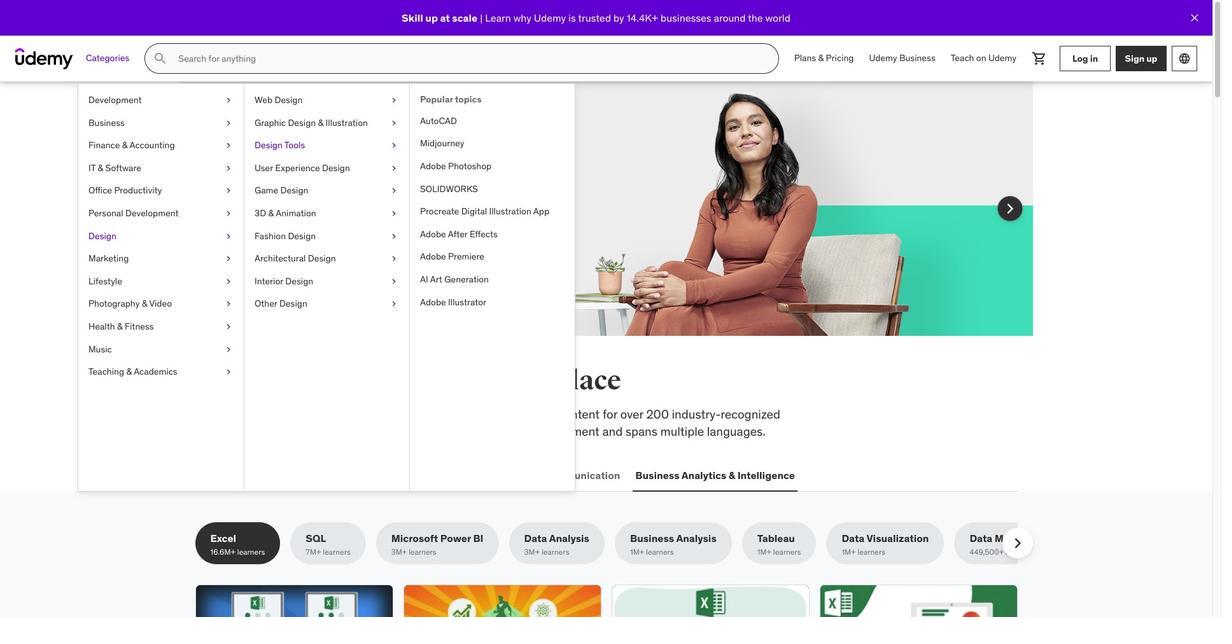 Task type: locate. For each thing, give the bounding box(es) containing it.
1 vertical spatial skills
[[344, 407, 371, 422]]

xsmall image
[[223, 94, 234, 107], [223, 117, 234, 129], [223, 140, 234, 152], [389, 140, 399, 152], [223, 162, 234, 175], [223, 230, 234, 243], [223, 253, 234, 265], [389, 275, 399, 288], [389, 298, 399, 311], [223, 343, 234, 356]]

your up with
[[290, 169, 314, 184]]

fashion design
[[255, 230, 316, 242]]

xsmall image left "adobe illustrator"
[[389, 298, 399, 311]]

1 vertical spatial up
[[1147, 53, 1157, 64]]

8 learners from the left
[[1006, 548, 1033, 557]]

udemy inside teach on udemy link
[[988, 52, 1017, 64]]

sign
[[1125, 53, 1145, 64]]

1 vertical spatial web
[[198, 469, 220, 482]]

xsmall image inside marketing link
[[223, 253, 234, 265]]

xsmall image inside "design tools" link
[[389, 140, 399, 152]]

your right (and
[[387, 169, 410, 184]]

xsmall image left graphic
[[223, 117, 234, 129]]

user
[[255, 162, 273, 174]]

rounded
[[412, 424, 457, 439]]

data for data analysis
[[524, 532, 547, 545]]

1 horizontal spatial the
[[748, 11, 763, 24]]

xsmall image right that
[[389, 140, 399, 152]]

1 vertical spatial you
[[357, 365, 403, 397]]

teaching & academics
[[88, 366, 177, 378]]

xsmall image for fashion design
[[389, 230, 399, 243]]

xsmall image for web design
[[389, 94, 399, 107]]

solidworks
[[420, 183, 478, 195]]

skills inside covering critical workplace skills to technical topics, including prep content for over 200 industry-recognized certifications, our catalog supports well-rounded professional development and spans multiple languages.
[[344, 407, 371, 422]]

xsmall image inside other design "link"
[[389, 298, 399, 311]]

up left at
[[425, 11, 438, 24]]

1 horizontal spatial you
[[431, 137, 468, 164]]

illustration down solidworks link
[[489, 206, 531, 217]]

1 horizontal spatial up
[[1147, 53, 1157, 64]]

adobe illustrator
[[420, 296, 486, 308]]

design for fashion
[[288, 230, 316, 242]]

around
[[714, 11, 746, 24]]

4 adobe from the top
[[420, 296, 446, 308]]

1m+ for data visualization
[[842, 548, 856, 557]]

3m+ inside data analysis 3m+ learners
[[524, 548, 540, 557]]

development inside 'button'
[[222, 469, 287, 482]]

next image for topic filters element
[[1007, 534, 1028, 554]]

xsmall image for architectural design
[[389, 253, 399, 265]]

& right plans
[[818, 52, 824, 64]]

popular topics
[[420, 94, 482, 105]]

xsmall image
[[389, 94, 399, 107], [389, 117, 399, 129], [389, 162, 399, 175], [223, 185, 234, 197], [389, 185, 399, 197], [223, 207, 234, 220], [389, 207, 399, 220], [389, 230, 399, 243], [389, 253, 399, 265], [223, 275, 234, 288], [223, 298, 234, 311], [223, 321, 234, 333], [223, 366, 234, 379]]

xsmall image inside design 'link'
[[223, 230, 234, 243]]

music
[[88, 343, 112, 355]]

ai art generation
[[420, 274, 489, 285]]

design inside "link"
[[308, 253, 336, 264]]

design down the personal
[[88, 230, 116, 242]]

game design link
[[244, 180, 409, 202]]

xsmall image inside user experience design link
[[389, 162, 399, 175]]

tableau 1m+ learners
[[757, 532, 801, 557]]

0 vertical spatial skills
[[283, 365, 352, 397]]

data visualization 1m+ learners
[[842, 532, 929, 557]]

web design link
[[244, 89, 409, 112]]

for up and
[[603, 407, 617, 422]]

3 learners from the left
[[409, 548, 436, 557]]

xsmall image for lifestyle
[[223, 275, 234, 288]]

2 horizontal spatial data
[[970, 532, 992, 545]]

xsmall image left fashion at top
[[223, 230, 234, 243]]

udemy inside udemy business link
[[869, 52, 897, 64]]

1 adobe from the top
[[420, 160, 446, 172]]

get
[[455, 169, 475, 184]]

industry-
[[672, 407, 721, 422]]

midjourney link
[[410, 133, 575, 155]]

ai
[[420, 274, 428, 285]]

catalog
[[292, 424, 332, 439]]

xsmall image left design tools
[[223, 140, 234, 152]]

design down architectural design
[[285, 275, 313, 287]]

skills
[[283, 365, 352, 397], [344, 407, 371, 422]]

2 vertical spatial development
[[222, 469, 287, 482]]

graphic
[[255, 117, 286, 128]]

xsmall image inside graphic design & illustration link
[[389, 117, 399, 129]]

xsmall image up all
[[223, 343, 234, 356]]

1 vertical spatial illustration
[[489, 206, 531, 217]]

adobe down the art
[[420, 296, 446, 308]]

microsoft
[[391, 532, 438, 545]]

1 3m+ from the left
[[391, 548, 407, 557]]

skill
[[402, 11, 423, 24]]

2 learners from the left
[[323, 548, 351, 557]]

xsmall image inside 3d & animation link
[[389, 207, 399, 220]]

the
[[748, 11, 763, 24], [237, 365, 278, 397]]

adobe for adobe photoshop
[[420, 160, 446, 172]]

personal
[[88, 207, 123, 219]]

trusted
[[578, 11, 611, 24]]

adobe down procreate
[[420, 228, 446, 240]]

your
[[290, 169, 314, 184], [387, 169, 410, 184]]

teaching
[[88, 366, 124, 378]]

2 data from the left
[[842, 532, 865, 545]]

it
[[88, 162, 96, 174]]

sign up link
[[1116, 46, 1167, 71]]

business inside button
[[635, 469, 680, 482]]

& right finance
[[122, 140, 128, 151]]

0 vertical spatial next image
[[1000, 199, 1020, 219]]

xsmall image inside the it & software link
[[223, 162, 234, 175]]

xsmall image inside development link
[[223, 94, 234, 107]]

business inside business analysis 1m+ learners
[[630, 532, 674, 545]]

1 vertical spatial next image
[[1007, 534, 1028, 554]]

16.6m+
[[210, 548, 235, 557]]

power
[[440, 532, 471, 545]]

certifications,
[[195, 424, 268, 439]]

design up graphic
[[275, 94, 303, 106]]

xsmall image for health & fitness
[[223, 321, 234, 333]]

data right bi
[[524, 532, 547, 545]]

0 horizontal spatial 3m+
[[391, 548, 407, 557]]

&
[[818, 52, 824, 64], [318, 117, 324, 128], [122, 140, 128, 151], [98, 162, 103, 174], [268, 207, 274, 219], [142, 298, 147, 310], [117, 321, 123, 332], [126, 366, 132, 378], [729, 469, 735, 482]]

xsmall image inside office productivity link
[[223, 185, 234, 197]]

1m+ inside business analysis 1m+ learners
[[630, 548, 644, 557]]

& right 3d
[[268, 207, 274, 219]]

data inside data modeling 449,500+ learners
[[970, 532, 992, 545]]

next image inside topic filters element
[[1007, 534, 1028, 554]]

xsmall image inside lifestyle link
[[223, 275, 234, 288]]

& right analytics
[[729, 469, 735, 482]]

1 horizontal spatial 3m+
[[524, 548, 540, 557]]

after
[[448, 228, 468, 240]]

photoshop
[[448, 160, 491, 172]]

learners inside data modeling 449,500+ learners
[[1006, 548, 1033, 557]]

learners inside data visualization 1m+ learners
[[858, 548, 885, 557]]

0 horizontal spatial up
[[425, 11, 438, 24]]

web
[[255, 94, 272, 106], [198, 469, 220, 482]]

photography & video
[[88, 298, 172, 310]]

0 horizontal spatial 1m+
[[630, 548, 644, 557]]

design down the interior design
[[279, 298, 307, 310]]

& for plans & pricing
[[818, 52, 824, 64]]

development inside 'link'
[[125, 207, 179, 219]]

0 vertical spatial in
[[1090, 53, 1098, 64]]

adobe after effects link
[[410, 223, 575, 246]]

0 vertical spatial web
[[255, 94, 272, 106]]

leadership
[[395, 469, 449, 482]]

digital
[[461, 206, 487, 217]]

xsmall image left ai
[[389, 275, 399, 288]]

& for teaching & academics
[[126, 366, 132, 378]]

& inside "link"
[[126, 366, 132, 378]]

& right health
[[117, 321, 123, 332]]

xsmall image inside the photography & video link
[[223, 298, 234, 311]]

analysis for data analysis
[[549, 532, 589, 545]]

web for web development
[[198, 469, 220, 482]]

4 learners from the left
[[542, 548, 569, 557]]

1 data from the left
[[524, 532, 547, 545]]

procreate digital illustration app
[[420, 206, 549, 217]]

finance & accounting link
[[78, 134, 244, 157]]

0 horizontal spatial data
[[524, 532, 547, 545]]

449,500+
[[970, 548, 1004, 557]]

1 vertical spatial for
[[603, 407, 617, 422]]

design left us.
[[280, 185, 308, 196]]

2 your from the left
[[387, 169, 410, 184]]

2 3m+ from the left
[[524, 548, 540, 557]]

adobe up the art
[[420, 251, 446, 262]]

& right teaching
[[126, 366, 132, 378]]

that
[[338, 137, 380, 164]]

1 horizontal spatial data
[[842, 532, 865, 545]]

procreate digital illustration app link
[[410, 201, 575, 223]]

scale
[[452, 11, 477, 24]]

2 horizontal spatial 1m+
[[842, 548, 856, 557]]

the left the world
[[748, 11, 763, 24]]

data inside data visualization 1m+ learners
[[842, 532, 865, 545]]

next image
[[1000, 199, 1020, 219], [1007, 534, 1028, 554]]

0 horizontal spatial illustration
[[326, 117, 368, 128]]

xsmall image inside the web design link
[[389, 94, 399, 107]]

1 learners from the left
[[237, 548, 265, 557]]

web up graphic
[[255, 94, 272, 106]]

design up "tools" at top left
[[288, 117, 316, 128]]

illustration inside graphic design & illustration link
[[326, 117, 368, 128]]

architectural
[[255, 253, 306, 264]]

languages.
[[707, 424, 766, 439]]

0 horizontal spatial web
[[198, 469, 220, 482]]

0 horizontal spatial analysis
[[549, 532, 589, 545]]

illustration inside procreate digital illustration app link
[[489, 206, 531, 217]]

learners inside tableau 1m+ learners
[[773, 548, 801, 557]]

0 horizontal spatial the
[[237, 365, 278, 397]]

1 horizontal spatial analysis
[[676, 532, 717, 545]]

1 1m+ from the left
[[630, 548, 644, 557]]

you inside learning that gets you skills for your present (and your future). get started with us.
[[431, 137, 468, 164]]

development down certifications,
[[222, 469, 287, 482]]

xsmall image inside 'finance & accounting' link
[[223, 140, 234, 152]]

data up 449,500+
[[970, 532, 992, 545]]

intelligence
[[737, 469, 795, 482]]

0 horizontal spatial you
[[357, 365, 403, 397]]

design for other
[[279, 298, 307, 310]]

1 horizontal spatial 1m+
[[757, 548, 771, 557]]

you up to
[[357, 365, 403, 397]]

1 horizontal spatial illustration
[[489, 206, 531, 217]]

design inside 'link'
[[88, 230, 116, 242]]

1 horizontal spatial udemy
[[869, 52, 897, 64]]

adobe down midjourney
[[420, 160, 446, 172]]

xsmall image for photography & video
[[223, 298, 234, 311]]

skills up workplace
[[283, 365, 352, 397]]

xsmall image left skills
[[223, 162, 234, 175]]

data left visualization on the right of the page
[[842, 532, 865, 545]]

multiple
[[660, 424, 704, 439]]

1 vertical spatial development
[[125, 207, 179, 219]]

up for sign
[[1147, 53, 1157, 64]]

design tools element
[[409, 84, 575, 491]]

learners inside data analysis 3m+ learners
[[542, 548, 569, 557]]

xsmall image inside business link
[[223, 117, 234, 129]]

udemy left is
[[534, 11, 566, 24]]

udemy
[[534, 11, 566, 24], [869, 52, 897, 64], [988, 52, 1017, 64]]

6 learners from the left
[[773, 548, 801, 557]]

microsoft power bi 3m+ learners
[[391, 532, 483, 557]]

business analytics & intelligence button
[[633, 460, 798, 491]]

1 horizontal spatial your
[[387, 169, 410, 184]]

analysis inside business analysis 1m+ learners
[[676, 532, 717, 545]]

development down office productivity link
[[125, 207, 179, 219]]

3 data from the left
[[970, 532, 992, 545]]

plans & pricing
[[794, 52, 854, 64]]

1 vertical spatial the
[[237, 365, 278, 397]]

1 horizontal spatial web
[[255, 94, 272, 106]]

0 vertical spatial illustration
[[326, 117, 368, 128]]

5 learners from the left
[[646, 548, 674, 557]]

next image inside carousel element
[[1000, 199, 1020, 219]]

business analytics & intelligence
[[635, 469, 795, 482]]

us.
[[308, 186, 324, 201]]

up right sign
[[1147, 53, 1157, 64]]

you for skills
[[357, 365, 403, 397]]

you up the get
[[431, 137, 468, 164]]

xsmall image inside personal development 'link'
[[223, 207, 234, 220]]

skills up supports
[[344, 407, 371, 422]]

0 vertical spatial for
[[273, 169, 287, 184]]

udemy right pricing
[[869, 52, 897, 64]]

2 adobe from the top
[[420, 228, 446, 240]]

development for personal
[[125, 207, 179, 219]]

over
[[620, 407, 643, 422]]

tools
[[284, 140, 305, 151]]

for inside covering critical workplace skills to technical topics, including prep content for over 200 industry-recognized certifications, our catalog supports well-rounded professional development and spans multiple languages.
[[603, 407, 617, 422]]

in up including
[[474, 365, 499, 397]]

development down categories dropdown button
[[88, 94, 142, 106]]

design inside "link"
[[279, 298, 307, 310]]

the up critical
[[237, 365, 278, 397]]

1 vertical spatial in
[[474, 365, 499, 397]]

xsmall image inside fashion design link
[[389, 230, 399, 243]]

design down animation
[[288, 230, 316, 242]]

modeling
[[995, 532, 1040, 545]]

2 1m+ from the left
[[757, 548, 771, 557]]

web inside 'button'
[[198, 469, 220, 482]]

analysis inside data analysis 3m+ learners
[[549, 532, 589, 545]]

adobe for adobe after effects
[[420, 228, 446, 240]]

0 vertical spatial up
[[425, 11, 438, 24]]

1m+ inside data visualization 1m+ learners
[[842, 548, 856, 557]]

xsmall image inside game design link
[[389, 185, 399, 197]]

our
[[271, 424, 289, 439]]

3 adobe from the top
[[420, 251, 446, 262]]

for up game design on the top left
[[273, 169, 287, 184]]

xsmall image for other design
[[389, 298, 399, 311]]

2 horizontal spatial udemy
[[988, 52, 1017, 64]]

udemy right on
[[988, 52, 1017, 64]]

analysis
[[549, 532, 589, 545], [676, 532, 717, 545]]

illustrator
[[448, 296, 486, 308]]

submit search image
[[153, 51, 168, 66]]

xsmall image for game design
[[389, 185, 399, 197]]

learners inside microsoft power bi 3m+ learners
[[409, 548, 436, 557]]

xsmall image left web design
[[223, 94, 234, 107]]

adobe after effects
[[420, 228, 498, 240]]

0 horizontal spatial your
[[290, 169, 314, 184]]

1m+
[[630, 548, 644, 557], [757, 548, 771, 557], [842, 548, 856, 557]]

7 learners from the left
[[858, 548, 885, 557]]

web down certifications,
[[198, 469, 220, 482]]

experience
[[275, 162, 320, 174]]

design down graphic
[[255, 140, 283, 151]]

xsmall image inside music link
[[223, 343, 234, 356]]

health & fitness link
[[78, 316, 244, 338]]

data inside data analysis 3m+ learners
[[524, 532, 547, 545]]

sql
[[306, 532, 326, 545]]

& left video
[[142, 298, 147, 310]]

xsmall image inside interior design link
[[389, 275, 399, 288]]

topics,
[[439, 407, 475, 422]]

communication
[[543, 469, 620, 482]]

design down fashion design link
[[308, 253, 336, 264]]

xsmall image for graphic design & illustration
[[389, 117, 399, 129]]

2 analysis from the left
[[676, 532, 717, 545]]

& right it in the left top of the page
[[98, 162, 103, 174]]

xsmall image inside teaching & academics "link"
[[223, 366, 234, 379]]

xsmall image inside health & fitness link
[[223, 321, 234, 333]]

app
[[533, 206, 549, 217]]

1 analysis from the left
[[549, 532, 589, 545]]

topic filters element
[[195, 523, 1056, 565]]

0 vertical spatial you
[[431, 137, 468, 164]]

1 horizontal spatial for
[[603, 407, 617, 422]]

xsmall image for design tools
[[389, 140, 399, 152]]

plans
[[794, 52, 816, 64]]

0 vertical spatial development
[[88, 94, 142, 106]]

business
[[899, 52, 935, 64], [88, 117, 125, 128], [635, 469, 680, 482], [630, 532, 674, 545]]

business for business analysis 1m+ learners
[[630, 532, 674, 545]]

3 1m+ from the left
[[842, 548, 856, 557]]

procreate
[[420, 206, 459, 217]]

other design link
[[244, 293, 409, 316]]

(and
[[361, 169, 384, 184]]

in right log
[[1090, 53, 1098, 64]]

is
[[568, 11, 576, 24]]

0 horizontal spatial for
[[273, 169, 287, 184]]

communication button
[[540, 460, 623, 491]]

& inside button
[[729, 469, 735, 482]]

xsmall image left architectural
[[223, 253, 234, 265]]

illustration down the web design link
[[326, 117, 368, 128]]

xsmall image inside the architectural design "link"
[[389, 253, 399, 265]]

architectural design
[[255, 253, 336, 264]]

udemy image
[[15, 48, 73, 69]]

popular
[[420, 94, 453, 105]]



Task type: describe. For each thing, give the bounding box(es) containing it.
xsmall image for design
[[223, 230, 234, 243]]

categories button
[[78, 43, 137, 74]]

& for health & fitness
[[117, 321, 123, 332]]

productivity
[[114, 185, 162, 196]]

including
[[478, 407, 527, 422]]

prep
[[530, 407, 555, 422]]

personal development link
[[78, 202, 244, 225]]

effects
[[470, 228, 498, 240]]

& for it & software
[[98, 162, 103, 174]]

& for finance & accounting
[[122, 140, 128, 151]]

why
[[513, 11, 531, 24]]

fashion
[[255, 230, 286, 242]]

data modeling 449,500+ learners
[[970, 532, 1040, 557]]

teach on udemy
[[951, 52, 1017, 64]]

udemy business
[[869, 52, 935, 64]]

well-
[[386, 424, 412, 439]]

teach on udemy link
[[943, 43, 1024, 74]]

and
[[602, 424, 623, 439]]

world
[[765, 11, 790, 24]]

learners inside sql 7m+ learners
[[323, 548, 351, 557]]

adobe for adobe premiere
[[420, 251, 446, 262]]

place
[[554, 365, 621, 397]]

next image for carousel element
[[1000, 199, 1020, 219]]

3d & animation
[[255, 207, 316, 219]]

other
[[255, 298, 277, 310]]

1 your from the left
[[290, 169, 314, 184]]

leadership button
[[392, 460, 451, 491]]

web development
[[198, 469, 287, 482]]

up for skill
[[425, 11, 438, 24]]

video
[[149, 298, 172, 310]]

xsmall image for teaching & academics
[[223, 366, 234, 379]]

design for architectural
[[308, 253, 336, 264]]

xsmall image for it & software
[[223, 162, 234, 175]]

web design
[[255, 94, 303, 106]]

1m+ for business analysis
[[630, 548, 644, 557]]

sql 7m+ learners
[[306, 532, 351, 557]]

learning
[[241, 137, 334, 164]]

1 horizontal spatial in
[[1090, 53, 1098, 64]]

& for photography & video
[[142, 298, 147, 310]]

adobe premiere
[[420, 251, 484, 262]]

carousel element
[[180, 81, 1033, 367]]

xsmall image for music
[[223, 343, 234, 356]]

plans & pricing link
[[787, 43, 861, 74]]

0 horizontal spatial udemy
[[534, 11, 566, 24]]

shopping cart with 0 items image
[[1032, 51, 1047, 66]]

adobe illustrator link
[[410, 291, 575, 314]]

skills
[[241, 169, 270, 184]]

learners inside the excel 16.6m+ learners
[[237, 548, 265, 557]]

solidworks link
[[410, 178, 575, 201]]

log
[[1072, 53, 1088, 64]]

3d & animation link
[[244, 202, 409, 225]]

design for graphic
[[288, 117, 316, 128]]

xsmall image for user experience design
[[389, 162, 399, 175]]

autocad link
[[410, 110, 575, 133]]

0 vertical spatial the
[[748, 11, 763, 24]]

1m+ inside tableau 1m+ learners
[[757, 548, 771, 557]]

xsmall image for 3d & animation
[[389, 207, 399, 220]]

office productivity
[[88, 185, 162, 196]]

autocad
[[420, 115, 457, 127]]

3m+ inside microsoft power bi 3m+ learners
[[391, 548, 407, 557]]

xsmall image for marketing
[[223, 253, 234, 265]]

to
[[374, 407, 385, 422]]

on
[[976, 52, 986, 64]]

interior design
[[255, 275, 313, 287]]

Search for anything text field
[[176, 48, 763, 69]]

xsmall image for development
[[223, 94, 234, 107]]

design for game
[[280, 185, 308, 196]]

bi
[[473, 532, 483, 545]]

teach
[[951, 52, 974, 64]]

adobe photoshop
[[420, 160, 491, 172]]

present
[[316, 169, 358, 184]]

development for web
[[222, 469, 287, 482]]

architectural design link
[[244, 248, 409, 270]]

learners inside business analysis 1m+ learners
[[646, 548, 674, 557]]

design for web
[[275, 94, 303, 106]]

data for data modeling
[[970, 532, 992, 545]]

office
[[88, 185, 112, 196]]

|
[[480, 11, 483, 24]]

for inside learning that gets you skills for your present (and your future). get started with us.
[[273, 169, 287, 184]]

software
[[105, 162, 141, 174]]

adobe photoshop link
[[410, 155, 575, 178]]

business analysis 1m+ learners
[[630, 532, 717, 557]]

data for data visualization
[[842, 532, 865, 545]]

udemy business link
[[861, 43, 943, 74]]

all the skills you need in one place
[[195, 365, 621, 397]]

gets
[[384, 137, 427, 164]]

xsmall image for finance & accounting
[[223, 140, 234, 152]]

user experience design
[[255, 162, 350, 174]]

interior
[[255, 275, 283, 287]]

by
[[613, 11, 624, 24]]

finance & accounting
[[88, 140, 175, 151]]

data analysis 3m+ learners
[[524, 532, 589, 557]]

& for 3d & animation
[[268, 207, 274, 219]]

fitness
[[125, 321, 154, 332]]

user experience design link
[[244, 157, 409, 180]]

choose a language image
[[1178, 52, 1191, 65]]

visualization
[[867, 532, 929, 545]]

design for interior
[[285, 275, 313, 287]]

log in link
[[1060, 46, 1111, 71]]

& down the web design link
[[318, 117, 324, 128]]

generation
[[444, 274, 489, 285]]

content
[[558, 407, 600, 422]]

xsmall image for interior design
[[389, 275, 399, 288]]

with
[[283, 186, 305, 201]]

one
[[504, 365, 549, 397]]

adobe for adobe illustrator
[[420, 296, 446, 308]]

close image
[[1188, 11, 1201, 24]]

critical
[[246, 407, 283, 422]]

design down "design tools" link
[[322, 162, 350, 174]]

graphic design & illustration
[[255, 117, 368, 128]]

interior design link
[[244, 270, 409, 293]]

xsmall image for business
[[223, 117, 234, 129]]

xsmall image for personal development
[[223, 207, 234, 220]]

health & fitness
[[88, 321, 154, 332]]

business for business analytics & intelligence
[[635, 469, 680, 482]]

0 horizontal spatial in
[[474, 365, 499, 397]]

xsmall image for office productivity
[[223, 185, 234, 197]]

web for web design
[[255, 94, 272, 106]]

business for business
[[88, 117, 125, 128]]

analysis for business analysis
[[676, 532, 717, 545]]

health
[[88, 321, 115, 332]]

you for gets
[[431, 137, 468, 164]]

other design
[[255, 298, 307, 310]]



Task type: vqa. For each thing, say whether or not it's contained in the screenshot.
xsmall icon associated with Game Design
yes



